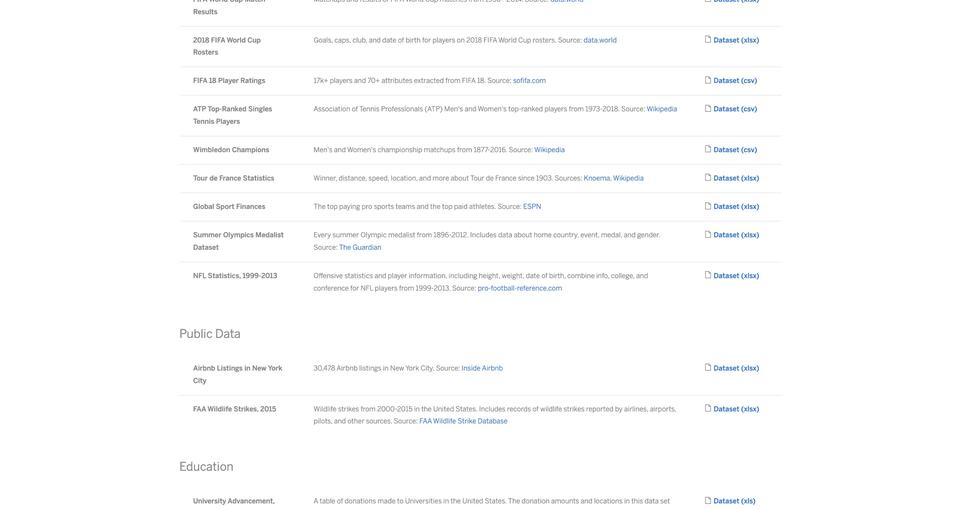 Task type: vqa. For each thing, say whether or not it's contained in the screenshot.


Task type: locate. For each thing, give the bounding box(es) containing it.
includes inside the every summer olympic medalist from 1896-2012. includes data about home country, event, medal, and gender. source:
[[470, 231, 497, 239]]

1 horizontal spatial cup
[[247, 36, 261, 44]]

airbnb right 'inside'
[[482, 364, 503, 373]]

faa
[[193, 405, 206, 413], [419, 417, 432, 426]]

6 ( from the top
[[741, 203, 744, 211]]

of right table
[[337, 498, 343, 506]]

men's right (atp)
[[444, 105, 463, 113]]

source: down '2000-'
[[394, 417, 418, 426]]

2 xlsx from the top
[[744, 174, 757, 182]]

and right the college,
[[636, 272, 648, 280]]

the down summer
[[339, 244, 351, 252]]

dataset ( xlsx ) for the top paying pro sports teams and the top paid athletes. source:
[[714, 203, 759, 211]]

1 horizontal spatial york
[[405, 364, 419, 373]]

donation
[[522, 498, 550, 506]]

0 vertical spatial csv
[[744, 77, 755, 85]]

listings
[[359, 364, 381, 373]]

0 horizontal spatial data
[[498, 231, 512, 239]]

0 horizontal spatial top
[[327, 203, 338, 211]]

1 horizontal spatial wikipedia
[[613, 174, 644, 182]]

1 horizontal spatial faa
[[419, 417, 432, 426]]

source: right city.
[[436, 364, 460, 373]]

wildlife for faa wildlife strike database
[[433, 417, 456, 426]]

about
[[451, 174, 469, 182], [514, 231, 532, 239]]

1999- inside the offensive statistics and player information, including height, weight, date of birth, combine info, college, and conference for nfl players from 1999-2013. source:
[[416, 284, 434, 292]]

1 vertical spatial faa
[[419, 417, 432, 426]]

dataset ( xlsx ) for offensive statistics and player information, including height, weight, date of birth, combine info, college, and conference for nfl players from 1999-2013. source:
[[714, 272, 759, 280]]

nfl down statistics on the bottom left
[[361, 284, 373, 292]]

the up every
[[314, 203, 326, 211]]

dataset ( xlsx ) for 30,478 airbnb listings in new york city. source:
[[714, 364, 759, 373]]

wikipedia
[[647, 105, 677, 113], [534, 146, 565, 154], [613, 174, 644, 182]]

6 xlsx from the top
[[744, 364, 757, 373]]

in right listings
[[244, 364, 250, 373]]

source: inside the every summer olympic medalist from 1896-2012. includes data about home country, event, medal, and gender. source:
[[314, 244, 338, 252]]

reference.com
[[517, 284, 562, 292]]

tennis down atp
[[193, 118, 214, 126]]

knoema link
[[584, 174, 610, 182]]

championship
[[378, 146, 422, 154]]

a
[[314, 498, 318, 506]]

athletes.
[[469, 203, 496, 211]]

1 horizontal spatial france
[[495, 174, 517, 182]]

1 horizontal spatial wildlife
[[314, 405, 337, 413]]

wildlife for faa wildlife strikes, 2015
[[208, 405, 232, 413]]

the
[[430, 203, 441, 211], [421, 405, 432, 413], [451, 498, 461, 506]]

france left statistics
[[219, 174, 241, 182]]

( for wildlife strikes from 2000-2015 in the united states. includes records of wildlife strikes reported by airlines, airports, pilots, and other sources. source:
[[741, 405, 744, 413]]

1 vertical spatial 1999-
[[416, 284, 434, 292]]

4 ( from the top
[[741, 146, 744, 154]]

0 horizontal spatial men's
[[314, 146, 332, 154]]

1 airbnb from the left
[[193, 364, 215, 373]]

date inside the offensive statistics and player information, including height, weight, date of birth, combine info, college, and conference for nfl players from 1999-2013. source:
[[526, 272, 540, 280]]

wildlife
[[540, 405, 562, 413]]

nfl left statistics,
[[193, 272, 206, 280]]

1 horizontal spatial new
[[390, 364, 404, 373]]

1 horizontal spatial 2018
[[466, 36, 482, 44]]

5 ( from the top
[[741, 174, 744, 182]]

includes up database
[[479, 405, 506, 413]]

and right amounts on the right
[[581, 498, 593, 506]]

1 horizontal spatial airbnb
[[337, 364, 358, 373]]

1 vertical spatial nfl
[[361, 284, 373, 292]]

wildlife left strike
[[433, 417, 456, 426]]

players down player
[[375, 284, 398, 292]]

data inside the every summer olympic medalist from 1896-2012. includes data about home country, event, medal, and gender. source:
[[498, 231, 512, 239]]

from inside "wildlife strikes from 2000-2015 in the united states. includes records of wildlife strikes reported by airlines, airports, pilots, and other sources. source:"
[[361, 405, 376, 413]]

date
[[382, 36, 396, 44], [526, 272, 540, 280]]

1 horizontal spatial strikes
[[564, 405, 585, 413]]

9 ( from the top
[[741, 364, 744, 373]]

data left home
[[498, 231, 512, 239]]

0 vertical spatial 1999-
[[243, 272, 261, 280]]

pro-football-reference.com
[[478, 284, 562, 292]]

1 horizontal spatial men's
[[444, 105, 463, 113]]

cup left rosters.
[[518, 36, 531, 44]]

3 airbnb from the left
[[482, 364, 503, 373]]

1 dataset ( xlsx ) from the top
[[714, 36, 759, 44]]

1 vertical spatial date
[[526, 272, 540, 280]]

0 horizontal spatial faa
[[193, 405, 206, 413]]

2 de from the left
[[486, 174, 494, 182]]

sports
[[374, 203, 394, 211]]

2013
[[261, 272, 277, 280]]

wikipedia for knoema
[[613, 174, 644, 182]]

1 horizontal spatial united
[[462, 498, 483, 506]]

2 2018 from the left
[[466, 36, 482, 44]]

other
[[347, 417, 364, 426]]

goals, caps, club, and date of birth for players on 2018 fifa world cup rosters. source: data.world
[[314, 36, 617, 44]]

goals,
[[314, 36, 333, 44]]

gender.
[[637, 231, 660, 239]]

xlsx
[[744, 36, 757, 44], [744, 174, 757, 182], [744, 203, 757, 211], [744, 231, 757, 239], [744, 272, 757, 280], [744, 364, 757, 373], [744, 405, 757, 413]]

summer
[[193, 231, 221, 239]]

0 horizontal spatial france
[[219, 174, 241, 182]]

of inside the offensive statistics and player information, including height, weight, date of birth, combine info, college, and conference for nfl players from 1999-2013. source:
[[542, 272, 548, 280]]

1 vertical spatial men's
[[314, 146, 332, 154]]

in inside airbnb listings in new york city
[[244, 364, 250, 373]]

and left more
[[419, 174, 431, 182]]

the inside a table of donations made to universities in the united states. the donation amounts and locations in this data set
[[508, 498, 520, 506]]

2 horizontal spatial wildlife
[[433, 417, 456, 426]]

and left other
[[334, 417, 346, 426]]

1 vertical spatial csv
[[744, 105, 755, 113]]

states. inside a table of donations made to universities in the united states. the donation amounts and locations in this data set
[[485, 498, 507, 506]]

dataset for a table of donations made to universities in the united states. the donation amounts and locations in this data set
[[714, 498, 739, 506]]

(atp)
[[425, 105, 443, 113]]

2 dataset ( xlsx ) from the top
[[714, 174, 759, 182]]

strikes up other
[[338, 405, 359, 413]]

1 new from the left
[[252, 364, 267, 373]]

3 ( from the top
[[741, 105, 744, 113]]

faa for faa wildlife strike database
[[419, 417, 432, 426]]

donations
[[345, 498, 376, 506]]

1 vertical spatial tennis
[[193, 118, 214, 126]]

medal,
[[601, 231, 622, 239]]

2 vertical spatial the
[[451, 498, 461, 506]]

1 vertical spatial includes
[[479, 405, 506, 413]]

espn
[[523, 203, 541, 211]]

men's
[[444, 105, 463, 113], [314, 146, 332, 154]]

tour up global
[[193, 174, 208, 182]]

( for men's and women's championship matchups from 1877-2016. source:
[[741, 146, 744, 154]]

height,
[[479, 272, 500, 280]]

professionals
[[381, 105, 423, 113]]

top-
[[208, 105, 222, 113]]

2018 right on
[[466, 36, 482, 44]]

dataset
[[714, 36, 739, 44], [714, 77, 739, 85], [714, 105, 739, 113], [714, 146, 739, 154], [714, 174, 739, 182], [714, 203, 739, 211], [714, 231, 739, 239], [193, 244, 219, 252], [714, 272, 739, 280], [714, 364, 739, 373], [714, 405, 739, 413], [714, 498, 739, 506]]

of left wildlife on the bottom right
[[533, 405, 539, 413]]

statistics
[[243, 174, 274, 182]]

0 vertical spatial united
[[433, 405, 454, 413]]

0 horizontal spatial tour
[[193, 174, 208, 182]]

xlsx for 30,478 airbnb listings in new york city. source:
[[744, 364, 757, 373]]

0 horizontal spatial nfl
[[193, 272, 206, 280]]

3 xlsx from the top
[[744, 203, 757, 211]]

for down statistics on the bottom left
[[350, 284, 359, 292]]

) for offensive statistics and player information, including height, weight, date of birth, combine info, college, and conference for nfl players from 1999-2013. source:
[[757, 272, 759, 280]]

2 france from the left
[[495, 174, 517, 182]]

players right the ranked
[[545, 105, 567, 113]]

2 csv from the top
[[744, 105, 755, 113]]

dataset for 30,478 airbnb listings in new york city. source:
[[714, 364, 739, 373]]

the guardian
[[339, 244, 381, 252]]

new
[[252, 364, 267, 373], [390, 364, 404, 373]]

source:
[[558, 36, 582, 44], [487, 77, 512, 85], [621, 105, 645, 113], [509, 146, 533, 154], [498, 203, 522, 211], [314, 244, 338, 252], [452, 284, 476, 292], [436, 364, 460, 373], [394, 417, 418, 426]]

club,
[[353, 36, 367, 44]]

atp
[[193, 105, 206, 113]]

the right "universities"
[[451, 498, 461, 506]]

the inside a table of donations made to universities in the united states. the donation amounts and locations in this data set
[[451, 498, 461, 506]]

2 tour from the left
[[470, 174, 484, 182]]

the left paid
[[430, 203, 441, 211]]

0 vertical spatial data
[[498, 231, 512, 239]]

table
[[320, 498, 335, 506]]

2 dataset ( csv ) from the top
[[714, 105, 757, 113]]

source: right 2016.
[[509, 146, 533, 154]]

1 horizontal spatial women's
[[478, 105, 507, 113]]

10 ( from the top
[[741, 405, 744, 413]]

1 horizontal spatial date
[[526, 272, 540, 280]]

4 dataset ( xlsx ) from the top
[[714, 231, 759, 239]]

2 top from the left
[[442, 203, 453, 211]]

2 vertical spatial the
[[508, 498, 520, 506]]

fifa inside 2018 fifa world cup rosters
[[211, 36, 225, 44]]

de
[[209, 174, 218, 182], [486, 174, 494, 182]]

york inside airbnb listings in new york city
[[268, 364, 282, 373]]

( for winner, distance, speed, location, and more about tour de france since 1903. sources:
[[741, 174, 744, 182]]

in right listings at the left bottom
[[383, 364, 389, 373]]

2 vertical spatial wikipedia
[[613, 174, 644, 182]]

the for the guardian
[[339, 244, 351, 252]]

1 horizontal spatial nfl
[[361, 284, 373, 292]]

2015 right strikes,
[[260, 405, 276, 413]]

pilots,
[[314, 417, 333, 426]]

states.
[[456, 405, 478, 413], [485, 498, 507, 506]]

2015 down 30,478 airbnb listings in new york city. source: inside airbnb
[[397, 405, 413, 413]]

18.
[[477, 77, 486, 85]]

0 vertical spatial wikipedia link
[[647, 105, 677, 113]]

0 horizontal spatial wikipedia
[[534, 146, 565, 154]]

1 horizontal spatial 2015
[[397, 405, 413, 413]]

source: inside "wildlife strikes from 2000-2015 in the united states. includes records of wildlife strikes reported by airlines, airports, pilots, and other sources. source:"
[[394, 417, 418, 426]]

birth,
[[549, 272, 566, 280]]

8 ( from the top
[[741, 272, 744, 280]]

in right '2000-'
[[414, 405, 420, 413]]

source: down including at the left
[[452, 284, 476, 292]]

world left rosters.
[[498, 36, 517, 44]]

tour down 1877-
[[470, 174, 484, 182]]

wikipedia link for men's and women's championship matchups from 1877-2016. source:
[[534, 146, 565, 154]]

states. inside "wildlife strikes from 2000-2015 in the united states. includes records of wildlife strikes reported by airlines, airports, pilots, and other sources. source:"
[[456, 405, 478, 413]]

dataset for goals, caps, club, and date of birth for players on 2018 fifa world cup rosters. source:
[[714, 36, 739, 44]]

0 vertical spatial about
[[451, 174, 469, 182]]

and right medal,
[[624, 231, 636, 239]]

york
[[268, 364, 282, 373], [405, 364, 419, 373]]

5 dataset ( xlsx ) from the top
[[714, 272, 759, 280]]

new right listings at the left bottom
[[390, 364, 404, 373]]

world inside 2018 fifa world cup rosters
[[227, 36, 246, 44]]

6 dataset ( xlsx ) from the top
[[714, 364, 759, 373]]

faa wildlife strike database link
[[419, 417, 508, 426]]

0 vertical spatial states.
[[456, 405, 478, 413]]

offensive
[[314, 272, 343, 280]]

faa left strike
[[419, 417, 432, 426]]

2 vertical spatial wikipedia link
[[613, 174, 644, 182]]

1 horizontal spatial data
[[645, 498, 659, 506]]

1999- down information,
[[416, 284, 434, 292]]

de down wimbledon on the top left
[[209, 174, 218, 182]]

( for association of tennis professionals (atp) men's and women's top-ranked players from 1973-2018. source:
[[741, 105, 744, 113]]

0 horizontal spatial new
[[252, 364, 267, 373]]

2018 up "rosters"
[[193, 36, 209, 44]]

1 horizontal spatial tennis
[[359, 105, 380, 113]]

from left the 1896-
[[417, 231, 432, 239]]

includes
[[470, 231, 497, 239], [479, 405, 506, 413]]

set
[[660, 498, 670, 506]]

women's
[[478, 105, 507, 113], [347, 146, 376, 154]]

fifa 18 player ratings
[[193, 77, 265, 85]]

match
[[245, 0, 265, 3]]

2 2015 from the left
[[397, 405, 413, 413]]

dataset ( xlsx )
[[714, 36, 759, 44], [714, 174, 759, 182], [714, 203, 759, 211], [714, 231, 759, 239], [714, 272, 759, 280], [714, 364, 759, 373], [714, 405, 759, 413]]

0 horizontal spatial for
[[350, 284, 359, 292]]

and right (atp)
[[465, 105, 476, 113]]

players left on
[[433, 36, 455, 44]]

2015
[[260, 405, 276, 413], [397, 405, 413, 413]]

3 dataset ( csv ) from the top
[[714, 146, 757, 154]]

0 horizontal spatial strikes
[[338, 405, 359, 413]]

2 horizontal spatial wikipedia link
[[647, 105, 677, 113]]

1999- right statistics,
[[243, 272, 261, 280]]

fifa left 18.
[[462, 77, 476, 85]]

france
[[219, 174, 241, 182], [495, 174, 517, 182]]

states. left donation at the bottom right
[[485, 498, 507, 506]]

1903.
[[536, 174, 553, 182]]

1 vertical spatial data
[[645, 498, 659, 506]]

new inside airbnb listings in new york city
[[252, 364, 267, 373]]

pro-football-reference.com link
[[478, 284, 562, 292]]

1 horizontal spatial states.
[[485, 498, 507, 506]]

the up faa wildlife strike database link
[[421, 405, 432, 413]]

2 ( from the top
[[741, 77, 744, 85]]

0 vertical spatial date
[[382, 36, 396, 44]]

7 dataset ( xlsx ) from the top
[[714, 405, 759, 413]]

0 horizontal spatial airbnb
[[193, 364, 215, 373]]

of left birth,
[[542, 272, 548, 280]]

global sport finances
[[193, 203, 265, 211]]

dataset for offensive statistics and player information, including height, weight, date of birth, combine info, college, and conference for nfl players from 1999-2013. source:
[[714, 272, 739, 280]]

0 horizontal spatial 1999-
[[243, 272, 261, 280]]

2013.
[[434, 284, 451, 292]]

about left home
[[514, 231, 532, 239]]

1 2018 from the left
[[193, 36, 209, 44]]

0 horizontal spatial date
[[382, 36, 396, 44]]

world
[[209, 0, 228, 3], [227, 36, 246, 44], [498, 36, 517, 44]]

2000-
[[377, 405, 397, 413]]

the
[[314, 203, 326, 211], [339, 244, 351, 252], [508, 498, 520, 506]]

ranked
[[222, 105, 247, 113]]

0 horizontal spatial united
[[433, 405, 454, 413]]

2 horizontal spatial airbnb
[[482, 364, 503, 373]]

7 xlsx from the top
[[744, 405, 757, 413]]

1 csv from the top
[[744, 77, 755, 85]]

for
[[422, 36, 431, 44], [350, 284, 359, 292]]

1 vertical spatial the
[[339, 244, 351, 252]]

1 horizontal spatial the
[[339, 244, 351, 252]]

top left the paying
[[327, 203, 338, 211]]

0 vertical spatial nfl
[[193, 272, 206, 280]]

4 xlsx from the top
[[744, 231, 757, 239]]

source: down every
[[314, 244, 338, 252]]

1 horizontal spatial about
[[514, 231, 532, 239]]

united
[[433, 405, 454, 413], [462, 498, 483, 506]]

0 vertical spatial dataset ( csv )
[[714, 77, 757, 85]]

2 horizontal spatial the
[[508, 498, 520, 506]]

dataset for the top paying pro sports teams and the top paid athletes. source:
[[714, 203, 739, 211]]

5 xlsx from the top
[[744, 272, 757, 280]]

csv for sofifa.com
[[744, 77, 755, 85]]

) for association of tennis professionals (atp) men's and women's top-ranked players from 1973-2018. source:
[[755, 105, 757, 113]]

1 vertical spatial the
[[421, 405, 432, 413]]

3 dataset ( xlsx ) from the top
[[714, 203, 759, 211]]

dataset ( csv ) for players
[[714, 105, 757, 113]]

0 vertical spatial for
[[422, 36, 431, 44]]

0 horizontal spatial women's
[[347, 146, 376, 154]]

includes right 2012.
[[470, 231, 497, 239]]

world up results
[[209, 0, 228, 3]]

in left this
[[624, 498, 630, 506]]

1 vertical spatial dataset ( csv )
[[714, 105, 757, 113]]

0 horizontal spatial 2015
[[260, 405, 276, 413]]

0 vertical spatial includes
[[470, 231, 497, 239]]

education
[[179, 460, 233, 474]]

0 vertical spatial men's
[[444, 105, 463, 113]]

nfl inside the offensive statistics and player information, including height, weight, date of birth, combine info, college, and conference for nfl players from 1999-2013. source:
[[361, 284, 373, 292]]

0 horizontal spatial 2018
[[193, 36, 209, 44]]

men's up winner,
[[314, 146, 332, 154]]

combine
[[567, 272, 595, 280]]

7 ( from the top
[[741, 231, 744, 239]]

csv
[[744, 77, 755, 85], [744, 105, 755, 113], [744, 146, 755, 154]]

1 vertical spatial wikipedia
[[534, 146, 565, 154]]

public
[[179, 327, 213, 341]]

1 xlsx from the top
[[744, 36, 757, 44]]

1 vertical spatial united
[[462, 498, 483, 506]]

from inside the every summer olympic medalist from 1896-2012. includes data about home country, event, medal, and gender. source:
[[417, 231, 432, 239]]

women's up distance, at the left top
[[347, 146, 376, 154]]

source: right 18.
[[487, 77, 512, 85]]

2012.
[[452, 231, 469, 239]]

football-
[[491, 284, 517, 292]]

from up sources.
[[361, 405, 376, 413]]

1 horizontal spatial tour
[[470, 174, 484, 182]]

date up the reference.com
[[526, 272, 540, 280]]

fifa inside fifa world cup match results
[[193, 0, 207, 3]]

in right "universities"
[[443, 498, 449, 506]]

1 vertical spatial women's
[[347, 146, 376, 154]]

wildlife up pilots,
[[314, 405, 337, 413]]

top left paid
[[442, 203, 453, 211]]

de up athletes.
[[486, 174, 494, 182]]

0 horizontal spatial states.
[[456, 405, 478, 413]]

and left player
[[375, 272, 386, 280]]

1 de from the left
[[209, 174, 218, 182]]

0 vertical spatial wikipedia
[[647, 105, 677, 113]]

1 vertical spatial wikipedia link
[[534, 146, 565, 154]]

wildlife left strikes,
[[208, 405, 232, 413]]

airbnb right "30,478"
[[337, 364, 358, 373]]

from inside the offensive statistics and player information, including height, weight, date of birth, combine info, college, and conference for nfl players from 1999-2013. source:
[[399, 284, 414, 292]]

data left set
[[645, 498, 659, 506]]

1 vertical spatial about
[[514, 231, 532, 239]]

0 vertical spatial the
[[430, 203, 441, 211]]

xlsx for every summer olympic medalist from 1896-2012. includes data about home country, event, medal, and gender. source:
[[744, 231, 757, 239]]

cup left match on the top of the page
[[230, 0, 243, 3]]

of inside "wildlife strikes from 2000-2015 in the united states. includes records of wildlife strikes reported by airlines, airports, pilots, and other sources. source:"
[[533, 405, 539, 413]]

faa down city
[[193, 405, 206, 413]]

this
[[632, 498, 643, 506]]

in inside "wildlife strikes from 2000-2015 in the united states. includes records of wildlife strikes reported by airlines, airports, pilots, and other sources. source:"
[[414, 405, 420, 413]]

from down player
[[399, 284, 414, 292]]

france left since
[[495, 174, 517, 182]]

players inside the offensive statistics and player information, including height, weight, date of birth, combine info, college, and conference for nfl players from 1999-2013. source:
[[375, 284, 398, 292]]

airbnb up city
[[193, 364, 215, 373]]

united inside "wildlife strikes from 2000-2015 in the united states. includes records of wildlife strikes reported by airlines, airports, pilots, and other sources. source:"
[[433, 405, 454, 413]]

0 horizontal spatial york
[[268, 364, 282, 373]]

strikes
[[338, 405, 359, 413], [564, 405, 585, 413]]

dataset for winner, distance, speed, location, and more about tour de france since 1903. sources:
[[714, 174, 739, 182]]

for right birth
[[422, 36, 431, 44]]

0 horizontal spatial cup
[[230, 0, 243, 3]]

2 horizontal spatial wikipedia
[[647, 105, 677, 113]]

and inside a table of donations made to universities in the united states. the donation amounts and locations in this data set
[[581, 498, 593, 506]]

2 vertical spatial dataset ( csv )
[[714, 146, 757, 154]]

0 vertical spatial the
[[314, 203, 326, 211]]

1 horizontal spatial top
[[442, 203, 453, 211]]

0 horizontal spatial wikipedia link
[[534, 146, 565, 154]]

dataset for every summer olympic medalist from 1896-2012. includes data about home country, event, medal, and gender. source:
[[714, 231, 739, 239]]

including
[[449, 272, 477, 280]]

1 horizontal spatial 1999-
[[416, 284, 434, 292]]

11 ( from the top
[[741, 498, 744, 506]]

date left birth
[[382, 36, 396, 44]]

1 york from the left
[[268, 364, 282, 373]]

2015 inside "wildlife strikes from 2000-2015 in the united states. includes records of wildlife strikes reported by airlines, airports, pilots, and other sources. source:"
[[397, 405, 413, 413]]

0 horizontal spatial wildlife
[[208, 405, 232, 413]]

cup inside fifa world cup match results
[[230, 0, 243, 3]]

world down fifa world cup match results
[[227, 36, 246, 44]]

tennis down 70+
[[359, 105, 380, 113]]

country,
[[553, 231, 579, 239]]

1 horizontal spatial de
[[486, 174, 494, 182]]

1 vertical spatial for
[[350, 284, 359, 292]]

strikes right wildlife on the bottom right
[[564, 405, 585, 413]]

states. up strike
[[456, 405, 478, 413]]

includes inside "wildlife strikes from 2000-2015 in the united states. includes records of wildlife strikes reported by airlines, airports, pilots, and other sources. source:"
[[479, 405, 506, 413]]

1 dataset ( csv ) from the top
[[714, 77, 757, 85]]

0 horizontal spatial de
[[209, 174, 218, 182]]

about right more
[[451, 174, 469, 182]]

1 ( from the top
[[741, 36, 744, 44]]

women's left top- on the right
[[478, 105, 507, 113]]

fifa up results
[[193, 0, 207, 3]]

0 horizontal spatial tennis
[[193, 118, 214, 126]]

0 vertical spatial faa
[[193, 405, 206, 413]]

2 vertical spatial csv
[[744, 146, 755, 154]]

1 strikes from the left
[[338, 405, 359, 413]]

new right listings
[[252, 364, 267, 373]]

fifa up "rosters"
[[211, 36, 225, 44]]

xlsx for wildlife strikes from 2000-2015 in the united states. includes records of wildlife strikes reported by airlines, airports, pilots, and other sources. source:
[[744, 405, 757, 413]]

the inside "wildlife strikes from 2000-2015 in the united states. includes records of wildlife strikes reported by airlines, airports, pilots, and other sources. source:"
[[421, 405, 432, 413]]

men's and women's championship matchups from 1877-2016. source: wikipedia
[[314, 146, 565, 154]]

1 vertical spatial states.
[[485, 498, 507, 506]]



Task type: describe. For each thing, give the bounding box(es) containing it.
xlsx for goals, caps, club, and date of birth for players on 2018 fifa world cup rosters. source:
[[744, 36, 757, 44]]

dataset for 17k+ players and 70+ attributes extracted from fifa 18. source:
[[714, 77, 739, 85]]

guardian
[[353, 244, 381, 252]]

association of tennis professionals (atp) men's and women's top-ranked players from 1973-2018. source: wikipedia
[[314, 105, 677, 113]]

and left 70+
[[354, 77, 366, 85]]

1973-
[[585, 105, 603, 113]]

2 new from the left
[[390, 364, 404, 373]]

summer
[[333, 231, 359, 239]]

pro
[[362, 203, 372, 211]]

1 horizontal spatial for
[[422, 36, 431, 44]]

airports,
[[650, 405, 676, 413]]

sources.
[[366, 417, 392, 426]]

dataset ( xlsx ) for every summer olympic medalist from 1896-2012. includes data about home country, event, medal, and gender. source:
[[714, 231, 759, 239]]

0 vertical spatial women's
[[478, 105, 507, 113]]

( for 17k+ players and 70+ attributes extracted from fifa 18. source:
[[741, 77, 744, 85]]

and inside "wildlife strikes from 2000-2015 in the united states. includes records of wildlife strikes reported by airlines, airports, pilots, and other sources. source:"
[[334, 417, 346, 426]]

) for the top paying pro sports teams and the top paid athletes. source:
[[757, 203, 759, 211]]

of inside a table of donations made to universities in the united states. the donation amounts and locations in this data set
[[337, 498, 343, 506]]

ratings
[[240, 77, 265, 85]]

and up distance, at the left top
[[334, 146, 346, 154]]

conference
[[314, 284, 349, 292]]

) for winner, distance, speed, location, and more about tour de france since 1903. sources:
[[757, 174, 759, 182]]

rosters.
[[533, 36, 557, 44]]

on
[[457, 36, 465, 44]]

for inside the offensive statistics and player information, including height, weight, date of birth, combine info, college, and conference for nfl players from 1999-2013. source:
[[350, 284, 359, 292]]

source: inside the offensive statistics and player information, including height, weight, date of birth, combine info, college, and conference for nfl players from 1999-2013. source:
[[452, 284, 476, 292]]

1 france from the left
[[219, 174, 241, 182]]

ranked
[[521, 105, 543, 113]]

70+
[[368, 77, 380, 85]]

inside
[[462, 364, 481, 373]]

tour de france statistics
[[193, 174, 274, 182]]

university
[[193, 498, 226, 506]]

teams
[[396, 203, 415, 211]]

dataset for wildlife strikes from 2000-2015 in the united states. includes records of wildlife strikes reported by airlines, airports, pilots, and other sources. source:
[[714, 405, 739, 413]]

fifa right on
[[484, 36, 497, 44]]

of right association
[[352, 105, 358, 113]]

wikipedia link for association of tennis professionals (atp) men's and women's top-ranked players from 1973-2018. source:
[[647, 105, 677, 113]]

) for 17k+ players and 70+ attributes extracted from fifa 18. source:
[[755, 77, 757, 85]]

to
[[397, 498, 404, 506]]

( for goals, caps, club, and date of birth for players on 2018 fifa world cup rosters. source:
[[741, 36, 744, 44]]

xlsx for the top paying pro sports teams and the top paid athletes. source:
[[744, 203, 757, 211]]

source: right rosters.
[[558, 36, 582, 44]]

0 vertical spatial tennis
[[359, 105, 380, 113]]

) for every summer olympic medalist from 1896-2012. includes data about home country, event, medal, and gender. source:
[[757, 231, 759, 239]]

airbnb inside airbnb listings in new york city
[[193, 364, 215, 373]]

faa wildlife strikes, 2015
[[193, 405, 276, 413]]

( for 30,478 airbnb listings in new york city. source:
[[741, 364, 744, 373]]

united inside a table of donations made to universities in the united states. the donation amounts and locations in this data set
[[462, 498, 483, 506]]

records
[[507, 405, 531, 413]]

data.world link
[[584, 36, 617, 44]]

location,
[[391, 174, 418, 182]]

dataset ( xlsx ) for wildlife strikes from 2000-2015 in the united states. includes records of wildlife strikes reported by airlines, airports, pilots, and other sources. source:
[[714, 405, 759, 413]]

1 horizontal spatial wikipedia link
[[613, 174, 644, 182]]

finances
[[236, 203, 265, 211]]

2018.
[[603, 105, 620, 113]]

2 horizontal spatial cup
[[518, 36, 531, 44]]

wildlife inside "wildlife strikes from 2000-2015 in the united states. includes records of wildlife strikes reported by airlines, airports, pilots, and other sources. source:"
[[314, 405, 337, 413]]

a table of donations made to universities in the united states. the donation amounts and locations in this data set
[[314, 498, 670, 509]]

2018 fifa world cup rosters
[[193, 36, 261, 57]]

paid
[[454, 203, 468, 211]]

xlsx for winner, distance, speed, location, and more about tour de france since 1903. sources:
[[744, 174, 757, 182]]

every summer olympic medalist from 1896-2012. includes data about home country, event, medal, and gender. source:
[[314, 231, 660, 252]]

from left 1973-
[[569, 105, 584, 113]]

from right 'extracted'
[[445, 77, 461, 85]]

atp top-ranked singles tennis players
[[193, 105, 272, 126]]

global
[[193, 203, 214, 211]]

wimbledon champions
[[193, 146, 269, 154]]

of left birth
[[398, 36, 404, 44]]

tennis inside atp top-ranked singles tennis players
[[193, 118, 214, 126]]

the guardian link
[[339, 244, 381, 252]]

knoema
[[584, 174, 610, 182]]

( for the top paying pro sports teams and the top paid athletes. source:
[[741, 203, 744, 211]]

results
[[193, 8, 218, 16]]

medalist
[[255, 231, 284, 239]]

players right 17k+
[[330, 77, 353, 85]]

world inside fifa world cup match results
[[209, 0, 228, 3]]

cup inside 2018 fifa world cup rosters
[[247, 36, 261, 44]]

dataset for men's and women's championship matchups from 1877-2016. source:
[[714, 146, 739, 154]]

1877-
[[474, 146, 490, 154]]

data
[[215, 327, 241, 341]]

more
[[433, 174, 449, 182]]

( for a table of donations made to universities in the united states. the donation amounts and locations in this data set
[[741, 498, 744, 506]]

rosters
[[193, 48, 218, 57]]

) for wildlife strikes from 2000-2015 in the united states. includes records of wildlife strikes reported by airlines, airports, pilots, and other sources. source:
[[757, 405, 759, 413]]

university advancement,
[[193, 498, 275, 509]]

18
[[209, 77, 216, 85]]

dataset ( xlsx ) for winner, distance, speed, location, and more about tour de france since 1903. sources:
[[714, 174, 759, 182]]

and inside the every summer olympic medalist from 1896-2012. includes data about home country, event, medal, and gender. source:
[[624, 231, 636, 239]]

from left 1877-
[[457, 146, 472, 154]]

olympics
[[223, 231, 254, 239]]

source: right 2018.
[[621, 105, 645, 113]]

1 2015 from the left
[[260, 405, 276, 413]]

champions
[[232, 146, 269, 154]]

faa wildlife strike database
[[419, 417, 508, 426]]

the top paying pro sports teams and the top paid athletes. source: espn
[[314, 203, 541, 211]]

3 csv from the top
[[744, 146, 755, 154]]

fifa left 18
[[193, 77, 207, 85]]

the for the top paying pro sports teams and the top paid athletes. source: espn
[[314, 203, 326, 211]]

30,478 airbnb listings in new york city. source: inside airbnb
[[314, 364, 503, 373]]

extracted
[[414, 77, 444, 85]]

offensive statistics and player information, including height, weight, date of birth, combine info, college, and conference for nfl players from 1999-2013. source:
[[314, 272, 648, 292]]

every
[[314, 231, 331, 239]]

advancement,
[[228, 498, 275, 506]]

player
[[218, 77, 239, 85]]

fifa world cup match results
[[193, 0, 265, 16]]

sources:
[[555, 174, 582, 182]]

reported
[[586, 405, 614, 413]]

and right club,
[[369, 36, 381, 44]]

1 tour from the left
[[193, 174, 208, 182]]

about inside the every summer olympic medalist from 1896-2012. includes data about home country, event, medal, and gender. source:
[[514, 231, 532, 239]]

faa for faa wildlife strikes, 2015
[[193, 405, 206, 413]]

0 horizontal spatial about
[[451, 174, 469, 182]]

statistics,
[[208, 272, 241, 280]]

2 airbnb from the left
[[337, 364, 358, 373]]

players
[[216, 118, 240, 126]]

dataset ( xlsx ) for goals, caps, club, and date of birth for players on 2018 fifa world cup rosters. source:
[[714, 36, 759, 44]]

and right teams
[[417, 203, 429, 211]]

airlines,
[[624, 405, 648, 413]]

pro-
[[478, 284, 491, 292]]

) for goals, caps, club, and date of birth for players on 2018 fifa world cup rosters. source:
[[757, 36, 759, 44]]

locations
[[594, 498, 623, 506]]

source: left espn
[[498, 203, 522, 211]]

birth
[[406, 36, 421, 44]]

sport
[[216, 203, 234, 211]]

csv for players
[[744, 105, 755, 113]]

) for men's and women's championship matchups from 1877-2016. source:
[[755, 146, 757, 154]]

30,478
[[314, 364, 335, 373]]

wikipedia for 2018.
[[647, 105, 677, 113]]

player
[[388, 272, 407, 280]]

statistics
[[344, 272, 373, 280]]

city.
[[421, 364, 434, 373]]

( for offensive statistics and player information, including height, weight, date of birth, combine info, college, and conference for nfl players from 1999-2013. source:
[[741, 272, 744, 280]]

dataset for association of tennis professionals (atp) men's and women's top-ranked players from 1973-2018. source:
[[714, 105, 739, 113]]

) for 30,478 airbnb listings in new york city. source:
[[757, 364, 759, 373]]

17k+ players and 70+ attributes extracted from fifa 18. source: sofifa.com
[[314, 77, 546, 85]]

data inside a table of donations made to universities in the united states. the donation amounts and locations in this data set
[[645, 498, 659, 506]]

public data
[[179, 327, 241, 341]]

2018 inside 2018 fifa world cup rosters
[[193, 36, 209, 44]]

summer olympics medalist dataset
[[193, 231, 284, 252]]

winner, distance, speed, location, and more about tour de france since 1903. sources: knoema , wikipedia
[[314, 174, 644, 182]]

dataset ( csv ) for sofifa.com
[[714, 77, 757, 85]]

database
[[478, 417, 508, 426]]

since
[[518, 174, 535, 182]]

2 york from the left
[[405, 364, 419, 373]]

dataset inside summer olympics medalist dataset
[[193, 244, 219, 252]]

,
[[610, 174, 612, 182]]

xlsx for offensive statistics and player information, including height, weight, date of birth, combine info, college, and conference for nfl players from 1999-2013. source:
[[744, 272, 757, 280]]

) for a table of donations made to universities in the united states. the donation amounts and locations in this data set
[[753, 498, 756, 506]]

winner,
[[314, 174, 337, 182]]

xls
[[744, 498, 753, 506]]

information,
[[409, 272, 447, 280]]

speed,
[[369, 174, 389, 182]]

2 strikes from the left
[[564, 405, 585, 413]]

strike
[[458, 417, 476, 426]]

1 top from the left
[[327, 203, 338, 211]]

wildlife strikes from 2000-2015 in the united states. includes records of wildlife strikes reported by airlines, airports, pilots, and other sources. source:
[[314, 405, 676, 426]]

( for every summer olympic medalist from 1896-2012. includes data about home country, event, medal, and gender. source:
[[741, 231, 744, 239]]



